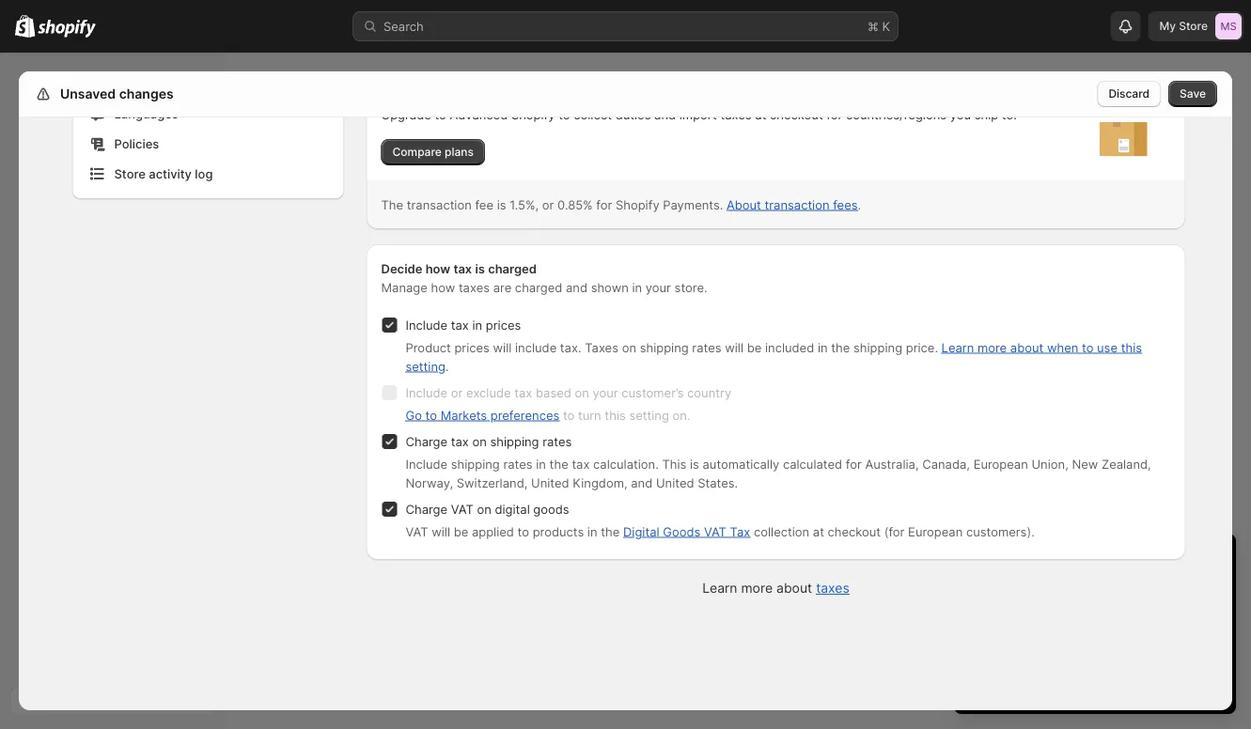 Task type: locate. For each thing, give the bounding box(es) containing it.
1 vertical spatial is
[[475, 261, 485, 276]]

the inside include shipping rates in the tax calculation. this is automatically calculated for australia, canada, european union, new zealand, norway, switzerland, united kingdom, and united states.
[[550, 457, 569, 472]]

in
[[633, 280, 643, 295], [473, 318, 483, 333], [818, 341, 828, 355], [536, 457, 546, 472], [588, 525, 598, 539], [1073, 551, 1088, 574]]

2 horizontal spatial rates
[[693, 341, 722, 355]]

to left turn
[[563, 408, 575, 423]]

compare plans
[[393, 145, 474, 159]]

2 horizontal spatial for
[[846, 457, 862, 472]]

1 horizontal spatial and
[[631, 476, 653, 491]]

setting
[[406, 359, 446, 374], [630, 408, 670, 423]]

1 horizontal spatial your
[[646, 280, 672, 295]]

1 vertical spatial european
[[909, 525, 963, 539]]

go to markets preferences link
[[406, 408, 560, 423]]

setting for learn more about when to use this setting
[[406, 359, 446, 374]]

0 vertical spatial learn
[[942, 341, 975, 355]]

will left include
[[493, 341, 512, 355]]

0 vertical spatial rates
[[693, 341, 722, 355]]

1 horizontal spatial taxes
[[721, 107, 752, 122]]

markets
[[441, 408, 487, 423]]

0 vertical spatial store
[[1180, 19, 1209, 33]]

dialog
[[1241, 54, 1252, 730]]

states.
[[698, 476, 739, 491]]

0 horizontal spatial be
[[454, 525, 469, 539]]

0 horizontal spatial more
[[742, 581, 773, 597]]

include up product
[[406, 318, 448, 333]]

about inside learn more about when to use this setting
[[1011, 341, 1044, 355]]

1 vertical spatial about
[[777, 581, 813, 597]]

1 horizontal spatial store
[[1180, 19, 1209, 33]]

unsaved
[[60, 86, 116, 102]]

in right 'left'
[[1073, 551, 1088, 574]]

vat will be applied to products in the digital goods vat tax collection at checkout (for european customers).
[[406, 525, 1035, 539]]

store right my
[[1180, 19, 1209, 33]]

0 horizontal spatial the
[[550, 457, 569, 472]]

tax
[[454, 261, 472, 276], [451, 318, 469, 333], [515, 386, 533, 400], [451, 435, 469, 449], [572, 457, 590, 472]]

prices down "are"
[[486, 318, 521, 333]]

0 vertical spatial european
[[974, 457, 1029, 472]]

is right this
[[690, 457, 700, 472]]

vat down norway,
[[406, 525, 428, 539]]

on.
[[673, 408, 691, 423]]

vat left the tax
[[704, 525, 727, 539]]

1 charge from the top
[[406, 435, 448, 449]]

on right taxes
[[622, 341, 637, 355]]

this
[[1122, 341, 1143, 355], [605, 408, 626, 423]]

0 horizontal spatial this
[[605, 408, 626, 423]]

and right duties
[[655, 107, 676, 122]]

and left shown
[[566, 280, 588, 295]]

2 horizontal spatial the
[[832, 341, 851, 355]]

preferences
[[491, 408, 560, 423]]

1 vertical spatial charge
[[406, 502, 448, 517]]

charged right "are"
[[515, 280, 563, 295]]

this right the use
[[1122, 341, 1143, 355]]

more down the tax
[[742, 581, 773, 597]]

1 horizontal spatial united
[[656, 476, 695, 491]]

countries/regions
[[846, 107, 947, 122]]

transaction left fee
[[407, 198, 472, 212]]

the right included
[[832, 341, 851, 355]]

0 horizontal spatial is
[[475, 261, 485, 276]]

and
[[655, 107, 676, 122], [566, 280, 588, 295], [631, 476, 653, 491]]

for left countries/regions
[[827, 107, 843, 122]]

to for vat will be applied to products in the digital goods vat tax collection at checkout (for european customers).
[[518, 525, 530, 539]]

european left the union,
[[974, 457, 1029, 472]]

at right 'import' at the top right of the page
[[756, 107, 767, 122]]

0 horizontal spatial rates
[[504, 457, 533, 472]]

your left trial
[[1093, 551, 1133, 574]]

tax inside include shipping rates in the tax calculation. this is automatically calculated for australia, canada, european union, new zealand, norway, switzerland, united kingdom, and united states.
[[572, 457, 590, 472]]

or
[[543, 198, 554, 212], [451, 386, 463, 400]]

2 vertical spatial for
[[846, 457, 862, 472]]

0.85%
[[558, 198, 593, 212]]

to down digital
[[518, 525, 530, 539]]

charge down "go" on the bottom left
[[406, 435, 448, 449]]

left
[[1038, 551, 1067, 574]]

1 vertical spatial for
[[597, 198, 613, 212]]

include inside include shipping rates in the tax calculation. this is automatically calculated for australia, canada, european union, new zealand, norway, switzerland, united kingdom, and united states.
[[406, 457, 448, 472]]

duties
[[616, 107, 651, 122]]

1 horizontal spatial or
[[543, 198, 554, 212]]

3 include from the top
[[406, 457, 448, 472]]

how right decide
[[426, 261, 451, 276]]

0 vertical spatial and
[[655, 107, 676, 122]]

1 horizontal spatial learn
[[942, 341, 975, 355]]

2 vertical spatial and
[[631, 476, 653, 491]]

the transaction fee is 1.5%, or 0.85% for shopify payments. about transaction fees .
[[381, 198, 862, 212]]

is inside decide how tax is charged manage how taxes are charged and shown in your store.
[[475, 261, 485, 276]]

united
[[531, 476, 570, 491], [656, 476, 695, 491]]

your inside decide how tax is charged manage how taxes are charged and shown in your store.
[[646, 280, 672, 295]]

to right upgrade
[[435, 107, 447, 122]]

3
[[974, 551, 986, 574]]

more for taxes
[[742, 581, 773, 597]]

2 vertical spatial taxes
[[817, 581, 850, 597]]

0 horizontal spatial about
[[777, 581, 813, 597]]

0 vertical spatial include
[[406, 318, 448, 333]]

decide how tax is charged manage how taxes are charged and shown in your store.
[[381, 261, 708, 295]]

setting inside learn more about when to use this setting
[[406, 359, 446, 374]]

1 horizontal spatial transaction
[[765, 198, 830, 212]]

settings
[[56, 86, 110, 102]]

more right price.
[[978, 341, 1008, 355]]

1 horizontal spatial more
[[978, 341, 1008, 355]]

2 vertical spatial the
[[601, 525, 620, 539]]

for right 0.85%
[[597, 198, 613, 212]]

1 vertical spatial store
[[114, 166, 146, 181]]

1 united from the left
[[531, 476, 570, 491]]

2 vertical spatial rates
[[504, 457, 533, 472]]

prices
[[486, 318, 521, 333], [455, 341, 490, 355]]

payments.
[[663, 198, 724, 212]]

shipping up switzerland,
[[451, 457, 500, 472]]

rates down go to markets preferences to turn this setting on.
[[543, 435, 572, 449]]

0 vertical spatial .
[[858, 198, 862, 212]]

transaction left fees
[[765, 198, 830, 212]]

you
[[951, 107, 972, 122]]

prices down include tax in prices
[[455, 341, 490, 355]]

include up "go" on the bottom left
[[406, 386, 448, 400]]

goods
[[663, 525, 701, 539]]

0 horizontal spatial united
[[531, 476, 570, 491]]

this for use
[[1122, 341, 1143, 355]]

2 transaction from the left
[[765, 198, 830, 212]]

united up goods
[[531, 476, 570, 491]]

0 vertical spatial be
[[747, 341, 762, 355]]

the up goods
[[550, 457, 569, 472]]

in right shown
[[633, 280, 643, 295]]

checkout up "about transaction fees" link
[[770, 107, 824, 122]]

1 horizontal spatial be
[[747, 341, 762, 355]]

1 horizontal spatial at
[[813, 525, 825, 539]]

to left the use
[[1083, 341, 1094, 355]]

1 horizontal spatial shopify
[[616, 198, 660, 212]]

learn right price.
[[942, 341, 975, 355]]

collection
[[754, 525, 810, 539]]

1.5%,
[[510, 198, 539, 212]]

0 horizontal spatial checkout
[[770, 107, 824, 122]]

be left included
[[747, 341, 762, 355]]

2 horizontal spatial will
[[725, 341, 744, 355]]

1 vertical spatial be
[[454, 525, 469, 539]]

search
[[384, 19, 424, 33]]

country
[[688, 386, 732, 400]]

at right collection
[[813, 525, 825, 539]]

3 days left in your trial element
[[955, 583, 1237, 715]]

this inside learn more about when to use this setting
[[1122, 341, 1143, 355]]

0 horizontal spatial your
[[593, 386, 619, 400]]

0 horizontal spatial and
[[566, 280, 588, 295]]

shipping inside include shipping rates in the tax calculation. this is automatically calculated for australia, canada, european union, new zealand, norway, switzerland, united kingdom, and united states.
[[451, 457, 500, 472]]

setting down the customer's
[[630, 408, 670, 423]]

1 vertical spatial or
[[451, 386, 463, 400]]

0 vertical spatial the
[[832, 341, 851, 355]]

the
[[832, 341, 851, 355], [550, 457, 569, 472], [601, 525, 620, 539]]

is right fee
[[497, 198, 507, 212]]

0 horizontal spatial transaction
[[407, 198, 472, 212]]

learn inside learn more about when to use this setting
[[942, 341, 975, 355]]

2 horizontal spatial is
[[690, 457, 700, 472]]

be left "applied"
[[454, 525, 469, 539]]

your left store.
[[646, 280, 672, 295]]

european
[[974, 457, 1029, 472], [909, 525, 963, 539]]

shopify left payments.
[[616, 198, 660, 212]]

or up markets
[[451, 386, 463, 400]]

when
[[1048, 341, 1079, 355]]

include or exclude tax based on your customer's country
[[406, 386, 732, 400]]

store
[[1180, 19, 1209, 33], [114, 166, 146, 181]]

charged up "are"
[[488, 261, 537, 276]]

in up exclude
[[473, 318, 483, 333]]

tax down markets
[[451, 435, 469, 449]]

1 vertical spatial taxes
[[459, 280, 490, 295]]

shopify
[[512, 107, 555, 122], [616, 198, 660, 212]]

learn for when
[[942, 341, 975, 355]]

1 vertical spatial include
[[406, 386, 448, 400]]

to for learn more about when to use this setting
[[1083, 341, 1094, 355]]

discard button
[[1098, 81, 1162, 107]]

charge down norway,
[[406, 502, 448, 517]]

in inside dropdown button
[[1073, 551, 1088, 574]]

1 vertical spatial shopify
[[616, 198, 660, 212]]

upgrade to advanced shopify to collect duties and import taxes at checkout for countries/regions you ship to.
[[381, 107, 1018, 122]]

about left the when
[[1011, 341, 1044, 355]]

more for when
[[978, 341, 1008, 355]]

this right turn
[[605, 408, 626, 423]]

is
[[497, 198, 507, 212], [475, 261, 485, 276], [690, 457, 700, 472]]

learn more about taxes
[[703, 581, 850, 597]]

taxes
[[721, 107, 752, 122], [459, 280, 490, 295], [817, 581, 850, 597]]

1 vertical spatial the
[[550, 457, 569, 472]]

0 horizontal spatial learn
[[703, 581, 738, 597]]

shopify right advanced
[[512, 107, 555, 122]]

is for charged
[[475, 261, 485, 276]]

.
[[858, 198, 862, 212], [446, 359, 449, 374]]

about
[[1011, 341, 1044, 355], [777, 581, 813, 597]]

setting down product
[[406, 359, 446, 374]]

charged
[[488, 261, 537, 276], [515, 280, 563, 295]]

will down norway,
[[432, 525, 451, 539]]

learn
[[942, 341, 975, 355], [703, 581, 738, 597]]

include up norway,
[[406, 457, 448, 472]]

shopify image
[[15, 15, 35, 37], [38, 19, 96, 38]]

checkout left (for
[[828, 525, 881, 539]]

1 vertical spatial setting
[[630, 408, 670, 423]]

rates up switzerland,
[[504, 457, 533, 472]]

1 vertical spatial .
[[446, 359, 449, 374]]

policies link
[[84, 131, 333, 157]]

for left australia,
[[846, 457, 862, 472]]

0 vertical spatial more
[[978, 341, 1008, 355]]

calculation.
[[594, 457, 659, 472]]

or right 1.5%,
[[543, 198, 554, 212]]

2 vertical spatial your
[[1093, 551, 1133, 574]]

0 vertical spatial charge
[[406, 435, 448, 449]]

about left "taxes" link
[[777, 581, 813, 597]]

0 horizontal spatial store
[[114, 166, 146, 181]]

how right manage at the left of page
[[431, 280, 455, 295]]

is up include tax in prices
[[475, 261, 485, 276]]

your up turn
[[593, 386, 619, 400]]

will
[[493, 341, 512, 355], [725, 341, 744, 355], [432, 525, 451, 539]]

to inside learn more about when to use this setting
[[1083, 341, 1094, 355]]

at
[[756, 107, 767, 122], [813, 525, 825, 539]]

0 vertical spatial setting
[[406, 359, 446, 374]]

setting for go to markets preferences to turn this setting on.
[[630, 408, 670, 423]]

shipping down the preferences
[[491, 435, 539, 449]]

rates up country
[[693, 341, 722, 355]]

to left the 'collect'
[[559, 107, 571, 122]]

collect
[[574, 107, 612, 122]]

0 vertical spatial is
[[497, 198, 507, 212]]

the left digital
[[601, 525, 620, 539]]

charge vat on digital goods
[[406, 502, 570, 517]]

to
[[435, 107, 447, 122], [559, 107, 571, 122], [1083, 341, 1094, 355], [426, 408, 437, 423], [563, 408, 575, 423], [518, 525, 530, 539]]

rates
[[693, 341, 722, 355], [543, 435, 572, 449], [504, 457, 533, 472]]

automatically
[[703, 457, 780, 472]]

goods
[[534, 502, 570, 517]]

vat up "applied"
[[451, 502, 474, 517]]

tax inside decide how tax is charged manage how taxes are charged and shown in your store.
[[454, 261, 472, 276]]

1 horizontal spatial about
[[1011, 341, 1044, 355]]

0 horizontal spatial setting
[[406, 359, 446, 374]]

1 vertical spatial prices
[[455, 341, 490, 355]]

1 include from the top
[[406, 318, 448, 333]]

0 horizontal spatial .
[[446, 359, 449, 374]]

be
[[747, 341, 762, 355], [454, 525, 469, 539]]

more inside learn more about when to use this setting
[[978, 341, 1008, 355]]

1 vertical spatial more
[[742, 581, 773, 597]]

include
[[515, 341, 557, 355]]

will up country
[[725, 341, 744, 355]]

1 vertical spatial rates
[[543, 435, 572, 449]]

for
[[827, 107, 843, 122], [597, 198, 613, 212], [846, 457, 862, 472]]

taxes link
[[817, 581, 850, 597]]

learn down the vat will be applied to products in the digital goods vat tax collection at checkout (for european customers).
[[703, 581, 738, 597]]

1 horizontal spatial this
[[1122, 341, 1143, 355]]

days
[[991, 551, 1033, 574]]

1 horizontal spatial european
[[974, 457, 1029, 472]]

more
[[978, 341, 1008, 355], [742, 581, 773, 597]]

price.
[[906, 341, 939, 355]]

languages
[[114, 106, 179, 121]]

tax up include tax in prices
[[454, 261, 472, 276]]

include
[[406, 318, 448, 333], [406, 386, 448, 400], [406, 457, 448, 472]]

in up goods
[[536, 457, 546, 472]]

european right (for
[[909, 525, 963, 539]]

0 horizontal spatial at
[[756, 107, 767, 122]]

to for go to markets preferences to turn this setting on.
[[563, 408, 575, 423]]

2 include from the top
[[406, 386, 448, 400]]

0 horizontal spatial taxes
[[459, 280, 490, 295]]

calculated
[[783, 457, 843, 472]]

united down this
[[656, 476, 695, 491]]

2 charge from the top
[[406, 502, 448, 517]]

store down the policies
[[114, 166, 146, 181]]

1 horizontal spatial is
[[497, 198, 507, 212]]

2 vertical spatial is
[[690, 457, 700, 472]]

transaction
[[407, 198, 472, 212], [765, 198, 830, 212]]

1 horizontal spatial will
[[493, 341, 512, 355]]

on up turn
[[575, 386, 590, 400]]

and down calculation.
[[631, 476, 653, 491]]

tax up kingdom,
[[572, 457, 590, 472]]



Task type: describe. For each thing, give the bounding box(es) containing it.
new
[[1073, 457, 1099, 472]]

1 vertical spatial checkout
[[828, 525, 881, 539]]

1 horizontal spatial shopify image
[[38, 19, 96, 38]]

the
[[381, 198, 404, 212]]

australia,
[[866, 457, 920, 472]]

include for include or exclude tax based on your customer's country
[[406, 386, 448, 400]]

store activity log link
[[84, 161, 333, 187]]

on up "applied"
[[477, 502, 492, 517]]

products
[[533, 525, 584, 539]]

0 vertical spatial or
[[543, 198, 554, 212]]

for inside include shipping rates in the tax calculation. this is automatically calculated for australia, canada, european union, new zealand, norway, switzerland, united kingdom, and united states.
[[846, 457, 862, 472]]

my store image
[[1216, 13, 1243, 40]]

in right products
[[588, 525, 598, 539]]

store.
[[675, 280, 708, 295]]

digital
[[495, 502, 530, 517]]

to for upgrade to advanced shopify to collect duties and import taxes at checkout for countries/regions you ship to.
[[559, 107, 571, 122]]

learn more about when to use this setting
[[406, 341, 1143, 374]]

ship
[[975, 107, 999, 122]]

european inside include shipping rates in the tax calculation. this is automatically calculated for australia, canada, european union, new zealand, norway, switzerland, united kingdom, and united states.
[[974, 457, 1029, 472]]

taxes
[[585, 341, 619, 355]]

shipping up the customer's
[[640, 341, 689, 355]]

1 vertical spatial your
[[593, 386, 619, 400]]

your inside dropdown button
[[1093, 551, 1133, 574]]

canada,
[[923, 457, 971, 472]]

product
[[406, 341, 451, 355]]

are
[[494, 280, 512, 295]]

is for 1.5%,
[[497, 198, 507, 212]]

0 horizontal spatial for
[[597, 198, 613, 212]]

1 horizontal spatial for
[[827, 107, 843, 122]]

store inside settings dialog
[[114, 166, 146, 181]]

trial
[[1138, 551, 1171, 574]]

charge tax on shipping rates
[[406, 435, 572, 449]]

about for taxes
[[777, 581, 813, 597]]

save button
[[1169, 81, 1218, 107]]

1 vertical spatial charged
[[515, 280, 563, 295]]

1 horizontal spatial vat
[[451, 502, 474, 517]]

0 vertical spatial checkout
[[770, 107, 824, 122]]

0 vertical spatial taxes
[[721, 107, 752, 122]]

my
[[1160, 19, 1177, 33]]

1 transaction from the left
[[407, 198, 472, 212]]

manage
[[381, 280, 428, 295]]

3 days left in your trial
[[974, 551, 1171, 574]]

0 vertical spatial charged
[[488, 261, 537, 276]]

unsaved changes
[[60, 86, 174, 102]]

include for include tax in prices
[[406, 318, 448, 333]]

compare plans link
[[381, 139, 485, 166]]

use
[[1098, 341, 1118, 355]]

activity
[[149, 166, 192, 181]]

2 united from the left
[[656, 476, 695, 491]]

0 vertical spatial at
[[756, 107, 767, 122]]

customers).
[[967, 525, 1035, 539]]

switzerland,
[[457, 476, 528, 491]]

charge for charge vat on digital goods
[[406, 502, 448, 517]]

about transaction fees link
[[727, 198, 858, 212]]

tax
[[730, 525, 751, 539]]

2 horizontal spatial vat
[[704, 525, 727, 539]]

3 days left in your trial button
[[955, 534, 1237, 574]]

fee
[[475, 198, 494, 212]]

digital goods vat tax link
[[624, 525, 751, 539]]

shipping left price.
[[854, 341, 903, 355]]

0 horizontal spatial or
[[451, 386, 463, 400]]

and inside include shipping rates in the tax calculation. this is automatically calculated for australia, canada, european union, new zealand, norway, switzerland, united kingdom, and united states.
[[631, 476, 653, 491]]

policies
[[114, 136, 159, 151]]

tax.
[[560, 341, 582, 355]]

log
[[195, 166, 213, 181]]

this for turn
[[605, 408, 626, 423]]

⌘
[[868, 19, 879, 33]]

1 vertical spatial at
[[813, 525, 825, 539]]

tax up product
[[451, 318, 469, 333]]

learn for taxes
[[703, 581, 738, 597]]

compare
[[393, 145, 442, 159]]

applied
[[472, 525, 514, 539]]

based
[[536, 386, 572, 400]]

0 horizontal spatial shopify
[[512, 107, 555, 122]]

go
[[406, 408, 422, 423]]

go to markets preferences to turn this setting on.
[[406, 408, 691, 423]]

k
[[883, 19, 891, 33]]

import
[[680, 107, 718, 122]]

store activity log
[[114, 166, 213, 181]]

on down go to markets preferences link
[[473, 435, 487, 449]]

0 horizontal spatial will
[[432, 525, 451, 539]]

norway,
[[406, 476, 453, 491]]

in inside decide how tax is charged manage how taxes are charged and shown in your store.
[[633, 280, 643, 295]]

about for when
[[1011, 341, 1044, 355]]

taxes inside decide how tax is charged manage how taxes are charged and shown in your store.
[[459, 280, 490, 295]]

zealand,
[[1102, 457, 1152, 472]]

charge for charge tax on shipping rates
[[406, 435, 448, 449]]

0 horizontal spatial european
[[909, 525, 963, 539]]

1 horizontal spatial the
[[601, 525, 620, 539]]

2 horizontal spatial and
[[655, 107, 676, 122]]

fees
[[834, 198, 858, 212]]

this
[[663, 457, 687, 472]]

to.
[[1003, 107, 1018, 122]]

plans
[[445, 145, 474, 159]]

kingdom,
[[573, 476, 628, 491]]

in inside include shipping rates in the tax calculation. this is automatically calculated for australia, canada, european union, new zealand, norway, switzerland, united kingdom, and united states.
[[536, 457, 546, 472]]

(for
[[885, 525, 905, 539]]

0 horizontal spatial shopify image
[[15, 15, 35, 37]]

0 horizontal spatial vat
[[406, 525, 428, 539]]

settings dialog
[[19, 0, 1233, 711]]

1 vertical spatial how
[[431, 280, 455, 295]]

include shipping rates in the tax calculation. this is automatically calculated for australia, canada, european union, new zealand, norway, switzerland, united kingdom, and united states.
[[406, 457, 1152, 491]]

save
[[1181, 87, 1207, 101]]

include tax in prices
[[406, 318, 521, 333]]

learn more about when to use this setting link
[[406, 341, 1143, 374]]

rates inside include shipping rates in the tax calculation. this is automatically calculated for australia, canada, european union, new zealand, norway, switzerland, united kingdom, and united states.
[[504, 457, 533, 472]]

include for include shipping rates in the tax calculation. this is automatically calculated for australia, canada, european union, new zealand, norway, switzerland, united kingdom, and united states.
[[406, 457, 448, 472]]

and inside decide how tax is charged manage how taxes are charged and shown in your store.
[[566, 280, 588, 295]]

to right "go" on the bottom left
[[426, 408, 437, 423]]

included
[[766, 341, 815, 355]]

changes
[[119, 86, 174, 102]]

union,
[[1032, 457, 1069, 472]]

2 horizontal spatial taxes
[[817, 581, 850, 597]]

1 horizontal spatial .
[[858, 198, 862, 212]]

digital
[[624, 525, 660, 539]]

customer's
[[622, 386, 684, 400]]

is inside include shipping rates in the tax calculation. this is automatically calculated for australia, canada, european union, new zealand, norway, switzerland, united kingdom, and united states.
[[690, 457, 700, 472]]

tax up the preferences
[[515, 386, 533, 400]]

my store
[[1160, 19, 1209, 33]]

languages link
[[84, 101, 333, 127]]

decide
[[381, 261, 423, 276]]

shown
[[591, 280, 629, 295]]

1 horizontal spatial rates
[[543, 435, 572, 449]]

⌘ k
[[868, 19, 891, 33]]

turn
[[578, 408, 602, 423]]

0 vertical spatial prices
[[486, 318, 521, 333]]

product prices will include tax. taxes on shipping rates will be included in the shipping price.
[[406, 341, 942, 355]]

0 vertical spatial how
[[426, 261, 451, 276]]

advanced
[[450, 107, 508, 122]]

discard
[[1109, 87, 1150, 101]]

exclude
[[467, 386, 511, 400]]

in right included
[[818, 341, 828, 355]]



